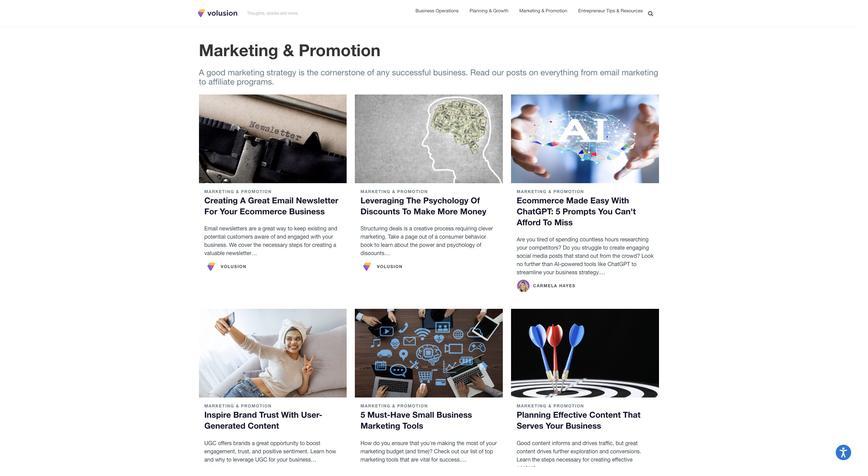 Task type: vqa. For each thing, say whether or not it's contained in the screenshot.


Task type: describe. For each thing, give the bounding box(es) containing it.
afford
[[517, 218, 541, 227]]

and down traffic,
[[600, 449, 609, 455]]

consumer
[[439, 234, 464, 240]]

chatgpt
[[608, 261, 631, 267]]

and up exploration
[[572, 440, 581, 447]]

competitors?
[[529, 245, 562, 251]]

hours
[[605, 237, 619, 243]]

are you tired of spending countless hours researching your competitors? do you struggle to create engaging social media posts that stand out from the crowd? look no further than ai-powered tools like chatgpt to streamline your business strategy.…
[[517, 237, 654, 276]]

carmela
[[534, 283, 558, 289]]

of inside are you tired of spending countless hours researching your competitors? do you struggle to create engaging social media posts that stand out from the crowd? look no further than ai-powered tools like chatgpt to streamline your business strategy.…
[[550, 237, 554, 243]]

psychology
[[424, 196, 469, 205]]

to down 'hours'
[[604, 245, 608, 251]]

content…
[[517, 465, 541, 468]]

psychology
[[447, 242, 475, 248]]

marketing & promotion inspire brand trust with user- generated content
[[204, 404, 323, 431]]

promotion for planning effective content that serves your business
[[554, 404, 585, 409]]

newsletter…
[[226, 250, 257, 256]]

with inside the email newsletters are a great way to keep existing and potential customers aware of and engaged with your business. we cover the necessary steps for creating a valuable newsletter…
[[311, 234, 321, 240]]

the inside marketing & promotion leveraging the psychology of discounts to make more money
[[407, 196, 421, 205]]

ecommerce inside marketing & promotion creating a great email newsletter for your ecommerce business
[[240, 207, 287, 216]]

to right why
[[227, 457, 232, 463]]

planning & growth
[[470, 8, 509, 13]]

business. inside the email newsletters are a great way to keep existing and potential customers aware of and engaged with your business. we cover the necessary steps for creating a valuable newsletter…
[[204, 242, 228, 248]]

great for trust
[[256, 440, 269, 447]]

of inside the email newsletters are a great way to keep existing and potential customers aware of and engaged with your business. we cover the necessary steps for creating a valuable newsletter…
[[271, 234, 276, 240]]

1 vertical spatial drives
[[537, 449, 552, 455]]

the inside how do you ensure that you're making the most of your marketing budget (and time)? check out our list of top marketing tools that are vital for success.…
[[457, 440, 465, 447]]

the inside a good marketing strategy is the cornerstone of any successful business. read our posts on everything from email marketing to affiliate programs.
[[307, 67, 319, 77]]

leverage
[[233, 457, 254, 463]]

trust
[[259, 410, 279, 420]]

our inside how do you ensure that you're making the most of your marketing budget (and time)? check out our list of top marketing tools that are vital for success.…
[[461, 449, 469, 455]]

necessary inside good content informs and drives traffic, but great content drives further exploration and conversions. learn the steps necessary for creating effective content…
[[557, 457, 582, 463]]

but
[[616, 440, 624, 447]]

business…
[[289, 457, 317, 463]]

for inside marketing & promotion creating a great email newsletter for your ecommerce business
[[204, 207, 218, 216]]

a up about in the bottom of the page
[[401, 234, 404, 240]]

the inside structuring deals is a creative process requiring clever marketing. take a page out of a consumer behavior book to learn about the power and psychology of discounts…
[[410, 242, 418, 248]]

clever
[[479, 226, 493, 232]]

stand
[[575, 253, 589, 259]]

1 vertical spatial ugc
[[255, 457, 267, 463]]

page
[[405, 234, 418, 240]]

great for great
[[263, 226, 275, 232]]

countless
[[580, 237, 604, 243]]

promotion for inspire brand trust with user- generated content
[[241, 404, 272, 409]]

a
[[199, 67, 204, 77]]

of inside marketing & promotion leveraging the psychology of discounts to make more money
[[471, 196, 480, 205]]

5 inside marketing & promotion 5 must-have small business marketing tools
[[361, 410, 365, 420]]

creating inside good content informs and drives traffic, but great content drives further exploration and conversions. learn the steps necessary for creating effective content…
[[591, 457, 611, 463]]

promotion for ecommerce made easy with chatgpt: 5 prompts you can't afford to miss
[[554, 189, 585, 194]]

(and
[[406, 449, 416, 455]]

carmela hayes link
[[517, 279, 576, 293]]

1 horizontal spatial drives
[[583, 440, 598, 447]]

can't
[[615, 207, 636, 216]]

small
[[413, 410, 434, 420]]

made
[[567, 196, 588, 205]]

your down are
[[517, 245, 528, 251]]

resources
[[621, 8, 643, 13]]

the inside good content informs and drives traffic, but great content drives further exploration and conversions. learn the steps necessary for creating effective content…
[[533, 457, 540, 463]]

of up power
[[429, 234, 434, 240]]

ensure
[[392, 440, 408, 447]]

email inside the email newsletters are a great way to keep existing and potential customers aware of and engaged with your business. we cover the necessary steps for creating a valuable newsletter…
[[204, 226, 218, 232]]

& inside "marketing & promotion inspire brand trust with user- generated content"
[[236, 404, 240, 409]]

& inside marketing & promotion ecommerce made easy with chatgpt: 5 prompts you can't afford to miss
[[549, 189, 552, 194]]

to inside marketing & promotion ecommerce made easy with chatgpt: 5 prompts you can't afford to miss
[[543, 218, 552, 227]]

creating
[[204, 196, 238, 205]]

with inside marketing & promotion ecommerce made easy with chatgpt: 5 prompts you can't afford to miss
[[612, 196, 629, 205]]

do
[[563, 245, 570, 251]]

cover
[[238, 242, 252, 248]]

valuable
[[204, 250, 225, 256]]

a inside marketing & promotion creating a great email newsletter for your ecommerce business
[[240, 196, 246, 205]]

thoughts, stories and more.
[[247, 11, 299, 16]]

you
[[599, 207, 613, 216]]

struggle
[[582, 245, 602, 251]]

more
[[438, 207, 458, 216]]

traffic,
[[599, 440, 615, 447]]

success.…
[[440, 457, 467, 463]]

you inside how do you ensure that you're making the most of your marketing budget (and time)? check out our list of top marketing tools that are vital for success.…
[[381, 440, 390, 447]]

any
[[377, 67, 390, 77]]

& inside marketing & promotion creating a great email newsletter for your ecommerce business
[[236, 189, 240, 194]]

potential
[[204, 234, 226, 240]]

posts inside a good marketing strategy is the cornerstone of any successful business. read our posts on everything from email marketing to affiliate programs.
[[507, 67, 527, 77]]

most
[[466, 440, 479, 447]]

further inside good content informs and drives traffic, but great content drives further exploration and conversions. learn the steps necessary for creating effective content…
[[553, 449, 569, 455]]

and down way
[[277, 234, 286, 240]]

marketing & promotion creating a great email newsletter for your ecommerce business
[[204, 189, 339, 216]]

a down process
[[435, 234, 438, 240]]

good content informs and drives traffic, but great content drives further exploration and conversions. learn the steps necessary for creating effective content…
[[517, 440, 642, 468]]

time)?
[[418, 449, 433, 455]]

and left why
[[204, 457, 214, 463]]

your inside 'marketing & promotion planning effective content that serves your business'
[[546, 421, 564, 431]]

growth
[[493, 8, 509, 13]]

marketing for inspire brand trust with user- generated content
[[204, 404, 234, 409]]

serves
[[517, 421, 544, 431]]

ecommerce inside marketing & promotion ecommerce made easy with chatgpt: 5 prompts you can't afford to miss
[[517, 196, 564, 205]]

list
[[471, 449, 478, 455]]

marketing for planning effective content that serves your business
[[517, 404, 547, 409]]

tools inside how do you ensure that you're making the most of your marketing budget (and time)? check out our list of top marketing tools that are vital for success.…
[[387, 457, 399, 463]]

marketing & promotion leveraging the psychology of discounts to make more money
[[361, 189, 487, 216]]

the inside are you tired of spending countless hours researching your competitors? do you struggle to create engaging social media posts that stand out from the crowd? look no further than ai-powered tools like chatgpt to streamline your business strategy.…
[[613, 253, 621, 259]]

your down than
[[544, 269, 555, 276]]

your inside how do you ensure that you're making the most of your marketing budget (and time)? check out our list of top marketing tools that are vital for success.…
[[486, 440, 497, 447]]

requiring
[[456, 226, 477, 232]]

marketing & promotion link
[[520, 7, 568, 15]]

5 inside marketing & promotion ecommerce made easy with chatgpt: 5 prompts you can't afford to miss
[[556, 207, 561, 216]]

with
[[281, 410, 299, 420]]

business inside marketing & promotion creating a great email newsletter for your ecommerce business
[[289, 207, 325, 216]]

sentiment.
[[284, 449, 309, 455]]

marketing down must-
[[361, 421, 401, 431]]

your inside marketing & promotion creating a great email newsletter for your ecommerce business
[[220, 207, 238, 216]]

promotion for 5 must-have small business marketing tools
[[397, 404, 428, 409]]

boost
[[307, 440, 321, 447]]

stories
[[267, 11, 279, 16]]

marketing & promotion planning effective content that serves your business
[[517, 404, 641, 431]]

researching
[[621, 237, 649, 243]]

exploration
[[571, 449, 598, 455]]

more.
[[288, 11, 299, 16]]

we
[[229, 242, 237, 248]]

leveraging
[[361, 196, 404, 205]]

and inside structuring deals is a creative process requiring clever marketing. take a page out of a consumer behavior book to learn about the power and psychology of discounts…
[[436, 242, 446, 248]]

entrepreneur tips & resources
[[579, 8, 643, 13]]

structuring deals is a creative process requiring clever marketing. take a page out of a consumer behavior book to learn about the power and psychology of discounts…
[[361, 226, 493, 256]]

of right most
[[480, 440, 485, 447]]

you're
[[421, 440, 436, 447]]

& inside marketing & promotion 5 must-have small business marketing tools
[[392, 404, 396, 409]]

positive
[[263, 449, 282, 455]]

top
[[485, 449, 493, 455]]

a good marketing strategy is the cornerstone of any successful business. read our posts on everything from email marketing to affiliate programs.
[[199, 67, 659, 86]]

great inside good content informs and drives traffic, but great content drives further exploration and conversions. learn the steps necessary for creating effective content…
[[626, 440, 638, 447]]

business operations link
[[416, 7, 459, 15]]

affiliate
[[209, 77, 235, 86]]

create
[[610, 245, 625, 251]]

inspire
[[204, 410, 231, 420]]

hayes
[[560, 283, 576, 289]]

engaging
[[627, 245, 649, 251]]

0 vertical spatial ugc
[[204, 440, 217, 447]]

to inside marketing & promotion leveraging the psychology of discounts to make more money
[[403, 207, 412, 216]]

learn inside good content informs and drives traffic, but great content drives further exploration and conversions. learn the steps necessary for creating effective content…
[[517, 457, 531, 463]]

1 vertical spatial that
[[410, 440, 419, 447]]

email newsletters are a great way to keep existing and potential customers aware of and engaged with your business. we cover the necessary steps for creating a valuable newsletter…
[[204, 226, 338, 256]]

successful
[[392, 67, 431, 77]]

conversions.
[[611, 449, 642, 455]]

1 vertical spatial you
[[572, 245, 581, 251]]

are inside the email newsletters are a great way to keep existing and potential customers aware of and engaged with your business. we cover the necessary steps for creating a valuable newsletter…
[[249, 226, 257, 232]]

trust,
[[238, 449, 251, 455]]

creating a great email newsletter for your ecommerce business image
[[199, 94, 347, 183]]

generated
[[204, 421, 246, 431]]

behavior
[[465, 234, 487, 240]]

content inside "marketing & promotion inspire brand trust with user- generated content"
[[248, 421, 279, 431]]

newsletter
[[296, 196, 339, 205]]

volusion for for
[[221, 264, 247, 269]]

a inside ugc offers brands a great opportunity to boost engagement, trust, and positive sentiment. learn how and why to leverage ugc for your business…
[[252, 440, 255, 447]]

a up "aware"
[[258, 226, 261, 232]]



Task type: locate. For each thing, give the bounding box(es) containing it.
steps down engaged
[[289, 242, 303, 248]]

0 horizontal spatial volusion
[[221, 264, 247, 269]]

than
[[542, 261, 553, 267]]

to left good
[[199, 77, 206, 86]]

0 horizontal spatial posts
[[507, 67, 527, 77]]

out inside structuring deals is a creative process requiring clever marketing. take a page out of a consumer behavior book to learn about the power and psychology of discounts…
[[419, 234, 427, 240]]

about
[[395, 242, 409, 248]]

are inside how do you ensure that you're making the most of your marketing budget (and time)? check out our list of top marketing tools that are vital for success.…
[[411, 457, 419, 463]]

1 horizontal spatial ecommerce
[[517, 196, 564, 205]]

2 horizontal spatial out
[[591, 253, 599, 259]]

0 vertical spatial necessary
[[263, 242, 288, 248]]

from inside are you tired of spending countless hours researching your competitors? do you struggle to create engaging social media posts that stand out from the crowd? look no further than ai-powered tools like chatgpt to streamline your business strategy.…
[[600, 253, 611, 259]]

2 vertical spatial you
[[381, 440, 390, 447]]

posts
[[507, 67, 527, 77], [549, 253, 563, 259]]

to up sentiment. on the left of page
[[300, 440, 305, 447]]

0 horizontal spatial is
[[299, 67, 305, 77]]

your inside the email newsletters are a great way to keep existing and potential customers aware of and engaged with your business. we cover the necessary steps for creating a valuable newsletter…
[[322, 234, 333, 240]]

offers
[[218, 440, 232, 447]]

content
[[590, 410, 621, 420], [248, 421, 279, 431]]

the down page at the bottom
[[410, 242, 418, 248]]

promotion inside marketing & promotion creating a great email newsletter for your ecommerce business
[[241, 189, 272, 194]]

marketing inside marketing & promotion leveraging the psychology of discounts to make more money
[[361, 189, 391, 194]]

ai-
[[555, 261, 562, 267]]

to inside a good marketing strategy is the cornerstone of any successful business. read our posts on everything from email marketing to affiliate programs.
[[199, 77, 206, 86]]

5 up miss
[[556, 207, 561, 216]]

the inside the email newsletters are a great way to keep existing and potential customers aware of and engaged with your business. we cover the necessary steps for creating a valuable newsletter…
[[254, 242, 261, 248]]

a up page at the bottom
[[410, 226, 412, 232]]

ecommerce made easy with chatgpt: 5 prompts you can't afford to miss image
[[512, 94, 660, 183]]

0 horizontal spatial ugc
[[204, 440, 217, 447]]

tools up the strategy.…
[[585, 261, 597, 267]]

further
[[525, 261, 541, 267], [553, 449, 569, 455]]

easy
[[591, 196, 610, 205]]

budget
[[387, 449, 404, 455]]

0 vertical spatial are
[[249, 226, 257, 232]]

out inside how do you ensure that you're making the most of your marketing budget (and time)? check out our list of top marketing tools that are vital for success.…
[[452, 449, 460, 455]]

planning
[[470, 8, 488, 13], [517, 410, 551, 420]]

0 vertical spatial ecommerce
[[517, 196, 564, 205]]

search image
[[649, 11, 654, 16]]

the up make
[[407, 196, 421, 205]]

like
[[598, 261, 606, 267]]

marketing up good
[[199, 40, 278, 60]]

how
[[326, 449, 336, 455]]

marketing up the chatgpt:
[[517, 189, 547, 194]]

& inside 'marketing & promotion planning effective content that serves your business'
[[549, 404, 552, 409]]

keep
[[294, 226, 306, 232]]

out down creative
[[419, 234, 427, 240]]

1 horizontal spatial further
[[553, 449, 569, 455]]

volusion link for to
[[361, 260, 403, 274]]

planning up serves
[[517, 410, 551, 420]]

existing
[[308, 226, 327, 232]]

ugc down positive
[[255, 457, 267, 463]]

email inside marketing & promotion creating a great email newsletter for your ecommerce business
[[272, 196, 294, 205]]

is up page at the bottom
[[404, 226, 408, 232]]

learn inside ugc offers brands a great opportunity to boost engagement, trust, and positive sentiment. learn how and why to leverage ugc for your business…
[[311, 449, 325, 455]]

1 horizontal spatial creating
[[591, 457, 611, 463]]

volusion link for for
[[204, 260, 247, 274]]

on
[[529, 67, 539, 77]]

0 vertical spatial content
[[590, 410, 621, 420]]

drives up content…
[[537, 449, 552, 455]]

1 vertical spatial posts
[[549, 253, 563, 259]]

structuring
[[361, 226, 388, 232]]

for down creating
[[204, 207, 218, 216]]

to right way
[[288, 226, 293, 232]]

0 vertical spatial creating
[[312, 242, 332, 248]]

are
[[517, 237, 525, 243]]

to up the discounts…
[[375, 242, 380, 248]]

0 vertical spatial your
[[220, 207, 238, 216]]

of inside a good marketing strategy is the cornerstone of any successful business. read our posts on everything from email marketing to affiliate programs.
[[367, 67, 375, 77]]

0 horizontal spatial learn
[[311, 449, 325, 455]]

you right do in the left bottom of the page
[[381, 440, 390, 447]]

&
[[489, 8, 492, 13], [542, 8, 545, 13], [617, 8, 620, 13], [283, 40, 294, 60], [236, 189, 240, 194], [392, 189, 396, 194], [549, 189, 552, 194], [236, 404, 240, 409], [392, 404, 396, 409], [549, 404, 552, 409]]

tools down budget
[[387, 457, 399, 463]]

promotion inside marketing & promotion ecommerce made easy with chatgpt: 5 prompts you can't afford to miss
[[554, 189, 585, 194]]

your down existing at the left top of the page
[[322, 234, 333, 240]]

the up content…
[[533, 457, 540, 463]]

why
[[215, 457, 225, 463]]

streamline
[[517, 269, 542, 276]]

for
[[204, 207, 218, 216], [304, 242, 311, 248], [269, 457, 276, 463], [432, 457, 438, 463], [583, 457, 590, 463]]

marketing up leveraging
[[361, 189, 391, 194]]

0 horizontal spatial tools
[[387, 457, 399, 463]]

volusion link down the discounts…
[[361, 260, 403, 274]]

2 volusion link from the left
[[361, 260, 403, 274]]

1 vertical spatial out
[[591, 253, 599, 259]]

learn
[[311, 449, 325, 455], [517, 457, 531, 463]]

informs
[[552, 440, 571, 447]]

1 vertical spatial creating
[[591, 457, 611, 463]]

business. down potential
[[204, 242, 228, 248]]

to left make
[[403, 207, 412, 216]]

promotion inside 'marketing & promotion planning effective content that serves your business'
[[554, 404, 585, 409]]

1 vertical spatial steps
[[542, 457, 555, 463]]

for down positive
[[269, 457, 276, 463]]

the down create
[[613, 253, 621, 259]]

business down newsletter
[[289, 207, 325, 216]]

look
[[642, 253, 654, 259]]

1 horizontal spatial steps
[[542, 457, 555, 463]]

0 horizontal spatial planning
[[470, 8, 488, 13]]

everything
[[541, 67, 579, 77]]

your up top
[[486, 440, 497, 447]]

marketing right growth
[[520, 8, 541, 13]]

your up informs
[[546, 421, 564, 431]]

your inside ugc offers brands a great opportunity to boost engagement, trust, and positive sentiment. learn how and why to leverage ugc for your business…
[[277, 457, 288, 463]]

1 vertical spatial business.
[[204, 242, 228, 248]]

0 vertical spatial tools
[[585, 261, 597, 267]]

content down good
[[517, 449, 536, 455]]

ecommerce
[[517, 196, 564, 205], [240, 207, 287, 216]]

1 vertical spatial 5
[[361, 410, 365, 420]]

email
[[600, 67, 620, 77]]

tools inside are you tired of spending countless hours researching your competitors? do you struggle to create engaging social media posts that stand out from the crowd? look no further than ai-powered tools like chatgpt to streamline your business strategy.…
[[585, 261, 597, 267]]

great
[[263, 226, 275, 232], [256, 440, 269, 447], [626, 440, 638, 447]]

0 vertical spatial from
[[581, 67, 598, 77]]

to inside structuring deals is a creative process requiring clever marketing. take a page out of a consumer behavior book to learn about the power and psychology of discounts…
[[375, 242, 380, 248]]

powered
[[562, 261, 583, 267]]

posts inside are you tired of spending countless hours researching your competitors? do you struggle to create engaging social media posts that stand out from the crowd? look no further than ai-powered tools like chatgpt to streamline your business strategy.…
[[549, 253, 563, 259]]

0 horizontal spatial our
[[461, 449, 469, 455]]

email up potential
[[204, 226, 218, 232]]

are up "aware"
[[249, 226, 257, 232]]

entrepreneur tips & resources link
[[579, 7, 643, 15]]

learn
[[381, 242, 393, 248]]

out down "struggle"
[[591, 253, 599, 259]]

your
[[322, 234, 333, 240], [517, 245, 528, 251], [544, 269, 555, 276], [486, 440, 497, 447], [277, 457, 288, 463]]

and right trust,
[[252, 449, 261, 455]]

and right existing at the left top of the page
[[328, 226, 338, 232]]

user-
[[301, 410, 323, 420]]

is inside a good marketing strategy is the cornerstone of any successful business. read our posts on everything from email marketing to affiliate programs.
[[299, 67, 305, 77]]

operations
[[436, 8, 459, 13]]

that up (and
[[410, 440, 419, 447]]

great inside the email newsletters are a great way to keep existing and potential customers aware of and engaged with your business. we cover the necessary steps for creating a valuable newsletter…
[[263, 226, 275, 232]]

1 horizontal spatial planning
[[517, 410, 551, 420]]

5 left must-
[[361, 410, 365, 420]]

steps down informs
[[542, 457, 555, 463]]

spending
[[556, 237, 579, 243]]

to left miss
[[543, 218, 552, 227]]

1 horizontal spatial is
[[404, 226, 408, 232]]

of right the list
[[479, 449, 484, 455]]

marketing up creating
[[204, 189, 234, 194]]

that down (and
[[400, 457, 410, 463]]

0 vertical spatial you
[[527, 237, 536, 243]]

making
[[438, 440, 455, 447]]

2 vertical spatial that
[[400, 457, 410, 463]]

further up streamline
[[525, 261, 541, 267]]

0 vertical spatial 5
[[556, 207, 561, 216]]

0 horizontal spatial you
[[381, 440, 390, 447]]

learn down boost in the left of the page
[[311, 449, 325, 455]]

0 horizontal spatial from
[[581, 67, 598, 77]]

tips
[[607, 8, 616, 13]]

how do you ensure that you're making the most of your marketing budget (and time)? check out our list of top marketing tools that are vital for success.…
[[361, 440, 497, 463]]

open accessibe: accessibility options, statement and help image
[[840, 448, 848, 458]]

0 horizontal spatial are
[[249, 226, 257, 232]]

further inside are you tired of spending countless hours researching your competitors? do you struggle to create engaging social media posts that stand out from the crowd? look no further than ai-powered tools like chatgpt to streamline your business strategy.…
[[525, 261, 541, 267]]

how
[[361, 440, 372, 447]]

chatgpt:
[[517, 207, 554, 216]]

business up making
[[437, 410, 472, 420]]

for inside good content informs and drives traffic, but great content drives further exploration and conversions. learn the steps necessary for creating effective content…
[[583, 457, 590, 463]]

posts up the ai-
[[549, 253, 563, 259]]

0 vertical spatial further
[[525, 261, 541, 267]]

0 horizontal spatial ecommerce
[[240, 207, 287, 216]]

1 horizontal spatial ugc
[[255, 457, 267, 463]]

5
[[556, 207, 561, 216], [361, 410, 365, 420]]

business. inside a good marketing strategy is the cornerstone of any successful business. read our posts on everything from email marketing to affiliate programs.
[[433, 67, 468, 77]]

out inside are you tired of spending countless hours researching your competitors? do you struggle to create engaging social media posts that stand out from the crowd? look no further than ai-powered tools like chatgpt to streamline your business strategy.…
[[591, 253, 599, 259]]

0 vertical spatial content
[[532, 440, 551, 447]]

programs.
[[237, 77, 274, 86]]

for inside how do you ensure that you're making the most of your marketing budget (and time)? check out our list of top marketing tools that are vital for success.…
[[432, 457, 438, 463]]

0 horizontal spatial marketing & promotion
[[199, 40, 381, 60]]

content right good
[[532, 440, 551, 447]]

of down 'behavior'
[[477, 242, 482, 248]]

content left the "that" on the bottom right
[[590, 410, 621, 420]]

ugc up engagement,
[[204, 440, 217, 447]]

1 vertical spatial is
[[404, 226, 408, 232]]

is inside structuring deals is a creative process requiring clever marketing. take a page out of a consumer behavior book to learn about the power and psychology of discounts…
[[404, 226, 408, 232]]

marketing for ecommerce made easy with chatgpt: 5 prompts you can't afford to miss
[[517, 189, 547, 194]]

that
[[565, 253, 574, 259], [410, 440, 419, 447], [400, 457, 410, 463]]

1 horizontal spatial business.
[[433, 67, 468, 77]]

you right do
[[572, 245, 581, 251]]

marketing inside 'marketing & promotion planning effective content that serves your business'
[[517, 404, 547, 409]]

business inside 'marketing & promotion planning effective content that serves your business'
[[566, 421, 602, 431]]

business left operations on the top of page
[[416, 8, 435, 13]]

marketing inside marketing & promotion ecommerce made easy with chatgpt: 5 prompts you can't afford to miss
[[517, 189, 547, 194]]

have
[[391, 410, 410, 420]]

of right tired
[[550, 237, 554, 243]]

1 vertical spatial our
[[461, 449, 469, 455]]

content down trust
[[248, 421, 279, 431]]

promotion for leveraging the psychology of discounts to make more money
[[397, 189, 428, 194]]

1 horizontal spatial from
[[600, 253, 611, 259]]

1 horizontal spatial our
[[492, 67, 504, 77]]

1 vertical spatial ecommerce
[[240, 207, 287, 216]]

business inside marketing & promotion 5 must-have small business marketing tools
[[437, 410, 472, 420]]

planning effective content that serves your business image
[[512, 309, 660, 398]]

1 vertical spatial email
[[204, 226, 218, 232]]

marketing for creating a great email newsletter for your ecommerce business
[[204, 189, 234, 194]]

marketing up must-
[[361, 404, 391, 409]]

1 horizontal spatial with
[[612, 196, 629, 205]]

2 horizontal spatial you
[[572, 245, 581, 251]]

of right "aware"
[[271, 234, 276, 240]]

for inside the email newsletters are a great way to keep existing and potential customers aware of and engaged with your business. we cover the necessary steps for creating a valuable newsletter…
[[304, 242, 311, 248]]

necessary down "aware"
[[263, 242, 288, 248]]

creating down existing at the left top of the page
[[312, 242, 332, 248]]

2 vertical spatial out
[[452, 449, 460, 455]]

1 vertical spatial content
[[248, 421, 279, 431]]

1 vertical spatial are
[[411, 457, 419, 463]]

process
[[435, 226, 454, 232]]

and left more.
[[280, 11, 287, 16]]

1 vertical spatial further
[[553, 449, 569, 455]]

great inside ugc offers brands a great opportunity to boost engagement, trust, and positive sentiment. learn how and why to leverage ugc for your business…
[[256, 440, 269, 447]]

1 vertical spatial with
[[311, 234, 321, 240]]

deals
[[389, 226, 403, 232]]

from inside a good marketing strategy is the cornerstone of any successful business. read our posts on everything from email marketing to affiliate programs.
[[581, 67, 598, 77]]

5 must-have small business marketing tools image
[[355, 309, 503, 398]]

customers
[[227, 234, 253, 240]]

your
[[220, 207, 238, 216], [546, 421, 564, 431]]

great up "aware"
[[263, 226, 275, 232]]

a left book
[[334, 242, 337, 248]]

our inside a good marketing strategy is the cornerstone of any successful business. read our posts on everything from email marketing to affiliate programs.
[[492, 67, 504, 77]]

0 horizontal spatial your
[[220, 207, 238, 216]]

0 horizontal spatial drives
[[537, 449, 552, 455]]

volusion down the discounts…
[[377, 264, 403, 269]]

ecommerce up the chatgpt:
[[517, 196, 564, 205]]

volusion link
[[204, 260, 247, 274], [361, 260, 403, 274]]

drives up exploration
[[583, 440, 598, 447]]

steps inside the email newsletters are a great way to keep existing and potential customers aware of and engaged with your business. we cover the necessary steps for creating a valuable newsletter…
[[289, 242, 303, 248]]

1 horizontal spatial your
[[546, 421, 564, 431]]

inspire brand trust with user-generated content image
[[199, 309, 347, 398]]

0 vertical spatial planning
[[470, 8, 488, 13]]

1 horizontal spatial volusion link
[[361, 260, 403, 274]]

1 horizontal spatial email
[[272, 196, 294, 205]]

0 horizontal spatial with
[[311, 234, 321, 240]]

newsletters
[[219, 226, 247, 232]]

strategy.…
[[579, 269, 606, 276]]

planning inside 'marketing & promotion planning effective content that serves your business'
[[517, 410, 551, 420]]

marketing inside marketing & promotion creating a great email newsletter for your ecommerce business
[[204, 189, 234, 194]]

your down positive
[[277, 457, 288, 463]]

planning left growth
[[470, 8, 488, 13]]

0 horizontal spatial further
[[525, 261, 541, 267]]

1 volusion from the left
[[221, 264, 247, 269]]

& inside marketing & promotion leveraging the psychology of discounts to make more money
[[392, 189, 396, 194]]

is
[[299, 67, 305, 77], [404, 226, 408, 232]]

1 vertical spatial tools
[[387, 457, 399, 463]]

email right great on the left top
[[272, 196, 294, 205]]

0 horizontal spatial necessary
[[263, 242, 288, 248]]

1 vertical spatial planning
[[517, 410, 551, 420]]

crowd?
[[622, 253, 640, 259]]

for down engaged
[[304, 242, 311, 248]]

leveraging the psychology of discounts to make more money image
[[355, 94, 503, 183]]

1 vertical spatial necessary
[[557, 457, 582, 463]]

to down crowd? at the right of the page
[[632, 261, 637, 267]]

1 vertical spatial content
[[517, 449, 536, 455]]

great up positive
[[256, 440, 269, 447]]

the left most
[[457, 440, 465, 447]]

a left great on the left top
[[240, 196, 246, 205]]

1 horizontal spatial posts
[[549, 253, 563, 259]]

content
[[532, 440, 551, 447], [517, 449, 536, 455]]

further down informs
[[553, 449, 569, 455]]

1 horizontal spatial necessary
[[557, 457, 582, 463]]

with down existing at the left top of the page
[[311, 234, 321, 240]]

0 vertical spatial that
[[565, 253, 574, 259]]

promotion inside "marketing & promotion inspire brand trust with user- generated content"
[[241, 404, 272, 409]]

0 vertical spatial drives
[[583, 440, 598, 447]]

learn up content…
[[517, 457, 531, 463]]

your down creating
[[220, 207, 238, 216]]

business. left read
[[433, 67, 468, 77]]

0 vertical spatial our
[[492, 67, 504, 77]]

do
[[374, 440, 380, 447]]

read
[[471, 67, 490, 77]]

2 volusion from the left
[[377, 264, 403, 269]]

and
[[280, 11, 287, 16], [328, 226, 338, 232], [277, 234, 286, 240], [436, 242, 446, 248], [572, 440, 581, 447], [252, 449, 261, 455], [600, 449, 609, 455], [204, 457, 214, 463]]

promotion inside marketing & promotion leveraging the psychology of discounts to make more money
[[397, 189, 428, 194]]

1 vertical spatial learn
[[517, 457, 531, 463]]

0 horizontal spatial content
[[248, 421, 279, 431]]

entrepreneur
[[579, 8, 605, 13]]

1 horizontal spatial you
[[527, 237, 536, 243]]

tools
[[403, 421, 424, 431]]

1 horizontal spatial volusion
[[377, 264, 403, 269]]

out up the success.…
[[452, 449, 460, 455]]

0 horizontal spatial steps
[[289, 242, 303, 248]]

1 horizontal spatial learn
[[517, 457, 531, 463]]

promotion inside marketing & promotion 5 must-have small business marketing tools
[[397, 404, 428, 409]]

1 horizontal spatial marketing & promotion
[[520, 8, 568, 13]]

to inside the email newsletters are a great way to keep existing and potential customers aware of and engaged with your business. we cover the necessary steps for creating a valuable newsletter…
[[288, 226, 293, 232]]

content inside 'marketing & promotion planning effective content that serves your business'
[[590, 410, 621, 420]]

0 horizontal spatial out
[[419, 234, 427, 240]]

that inside are you tired of spending countless hours researching your competitors? do you struggle to create engaging social media posts that stand out from the crowd? look no further than ai-powered tools like chatgpt to streamline your business strategy.…
[[565, 253, 574, 259]]

with up can't
[[612, 196, 629, 205]]

0 horizontal spatial volusion link
[[204, 260, 247, 274]]

the down "aware"
[[254, 242, 261, 248]]

the left cornerstone
[[307, 67, 319, 77]]

steps
[[289, 242, 303, 248], [542, 457, 555, 463]]

tired
[[537, 237, 548, 243]]

0 vertical spatial marketing & promotion
[[520, 8, 568, 13]]

1 vertical spatial marketing & promotion
[[199, 40, 381, 60]]

and down the consumer
[[436, 242, 446, 248]]

0 horizontal spatial business.
[[204, 242, 228, 248]]

social
[[517, 253, 531, 259]]

engaged
[[288, 234, 309, 240]]

0 vertical spatial out
[[419, 234, 427, 240]]

0 vertical spatial learn
[[311, 449, 325, 455]]

ecommerce down great on the left top
[[240, 207, 287, 216]]

marketing for 5 must-have small business marketing tools
[[361, 404, 391, 409]]

good
[[207, 67, 226, 77]]

0 vertical spatial business.
[[433, 67, 468, 77]]

opportunity
[[270, 440, 299, 447]]

volusion for to
[[377, 264, 403, 269]]

our right read
[[492, 67, 504, 77]]

1 volusion link from the left
[[204, 260, 247, 274]]

you right are
[[527, 237, 536, 243]]

business.
[[433, 67, 468, 77], [204, 242, 228, 248]]

0 vertical spatial email
[[272, 196, 294, 205]]

necessary inside the email newsletters are a great way to keep existing and potential customers aware of and engaged with your business. we cover the necessary steps for creating a valuable newsletter…
[[263, 242, 288, 248]]

marketing
[[228, 67, 265, 77], [622, 67, 659, 77], [361, 449, 385, 455], [361, 457, 385, 463]]

prompts
[[563, 207, 596, 216]]

steps inside good content informs and drives traffic, but great content drives further exploration and conversions. learn the steps necessary for creating effective content…
[[542, 457, 555, 463]]

1 horizontal spatial tools
[[585, 261, 597, 267]]

0 horizontal spatial 5
[[361, 410, 365, 420]]

1 horizontal spatial are
[[411, 457, 419, 463]]

are down (and
[[411, 457, 419, 463]]

marketing inside "marketing & promotion inspire brand trust with user- generated content"
[[204, 404, 234, 409]]

aware
[[255, 234, 269, 240]]

0 vertical spatial posts
[[507, 67, 527, 77]]

0 vertical spatial with
[[612, 196, 629, 205]]

from up like
[[600, 253, 611, 259]]

marketing for leveraging the psychology of discounts to make more money
[[361, 189, 391, 194]]

creating inside the email newsletters are a great way to keep existing and potential customers aware of and engaged with your business. we cover the necessary steps for creating a valuable newsletter…
[[312, 242, 332, 248]]

1 vertical spatial your
[[546, 421, 564, 431]]

creative
[[414, 226, 433, 232]]

to
[[199, 77, 206, 86], [403, 207, 412, 216], [543, 218, 552, 227], [288, 226, 293, 232], [375, 242, 380, 248], [604, 245, 608, 251], [632, 261, 637, 267], [300, 440, 305, 447], [227, 457, 232, 463]]

for inside ugc offers brands a great opportunity to boost engagement, trust, and positive sentiment. learn how and why to leverage ugc for your business…
[[269, 457, 276, 463]]

1 horizontal spatial 5
[[556, 207, 561, 216]]

promotion for creating a great email newsletter for your ecommerce business
[[241, 189, 272, 194]]

email
[[272, 196, 294, 205], [204, 226, 218, 232]]

0 horizontal spatial creating
[[312, 242, 332, 248]]

marketing up serves
[[517, 404, 547, 409]]

volusion down newsletter…
[[221, 264, 247, 269]]



